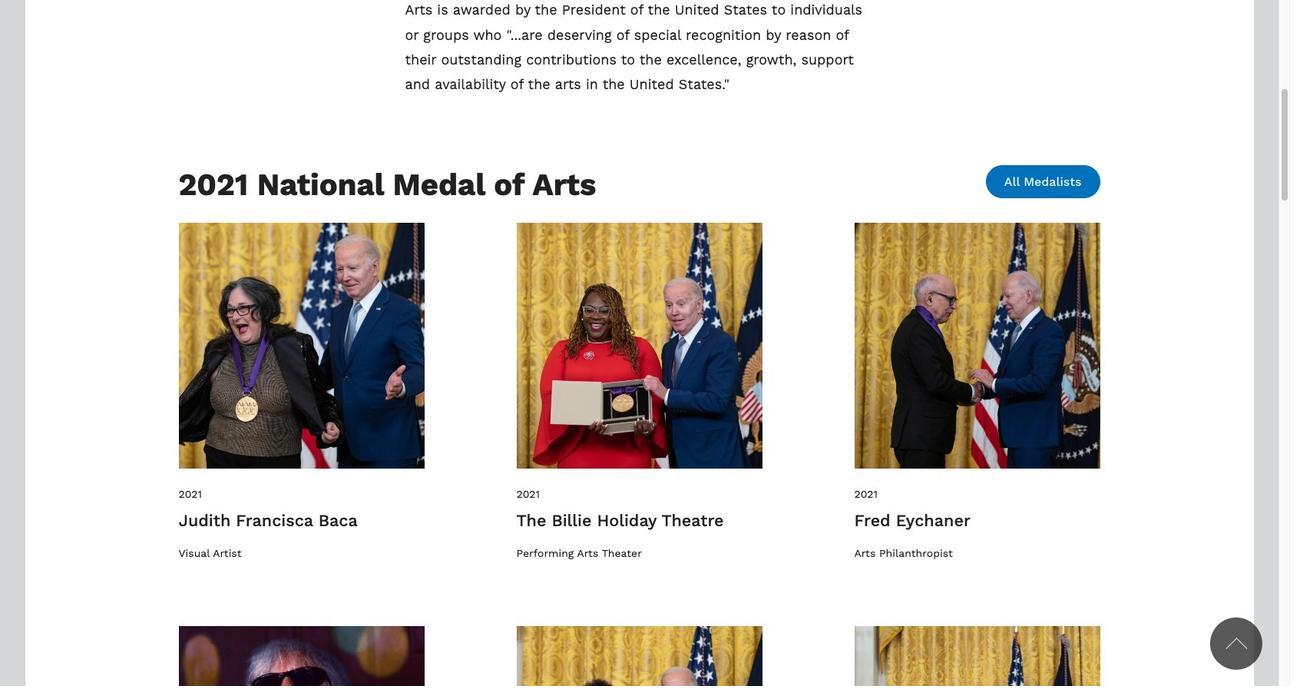 Task type: describe. For each thing, give the bounding box(es) containing it.
older white male in blue suit posing with indian woman in purple dress in front of flags and gold curtain. image
[[855, 626, 1100, 686]]

man with gray hair and dark glasses in blue suitcoat playing guitar. image
[[179, 626, 424, 686]]

older white male in blue suit posing with black woman in red dress in front of flags and gold curtain. image
[[517, 223, 762, 469]]

older white male in blue suit posing with white man wearing glasses in black suit in front of flags and gold curtain. image
[[855, 223, 1100, 469]]



Task type: locate. For each thing, give the bounding box(es) containing it.
older white male in blue suit posing with hispanic woman in glasses wearing a black jacket in front of flags and gold curtain. image
[[179, 223, 424, 469]]

older white male in blue suit posing with black woman in blue floral dress in front of flags and gold curtain. image
[[517, 626, 762, 686]]



Task type: vqa. For each thing, say whether or not it's contained in the screenshot.
National Endowment For The Arts Logo
no



